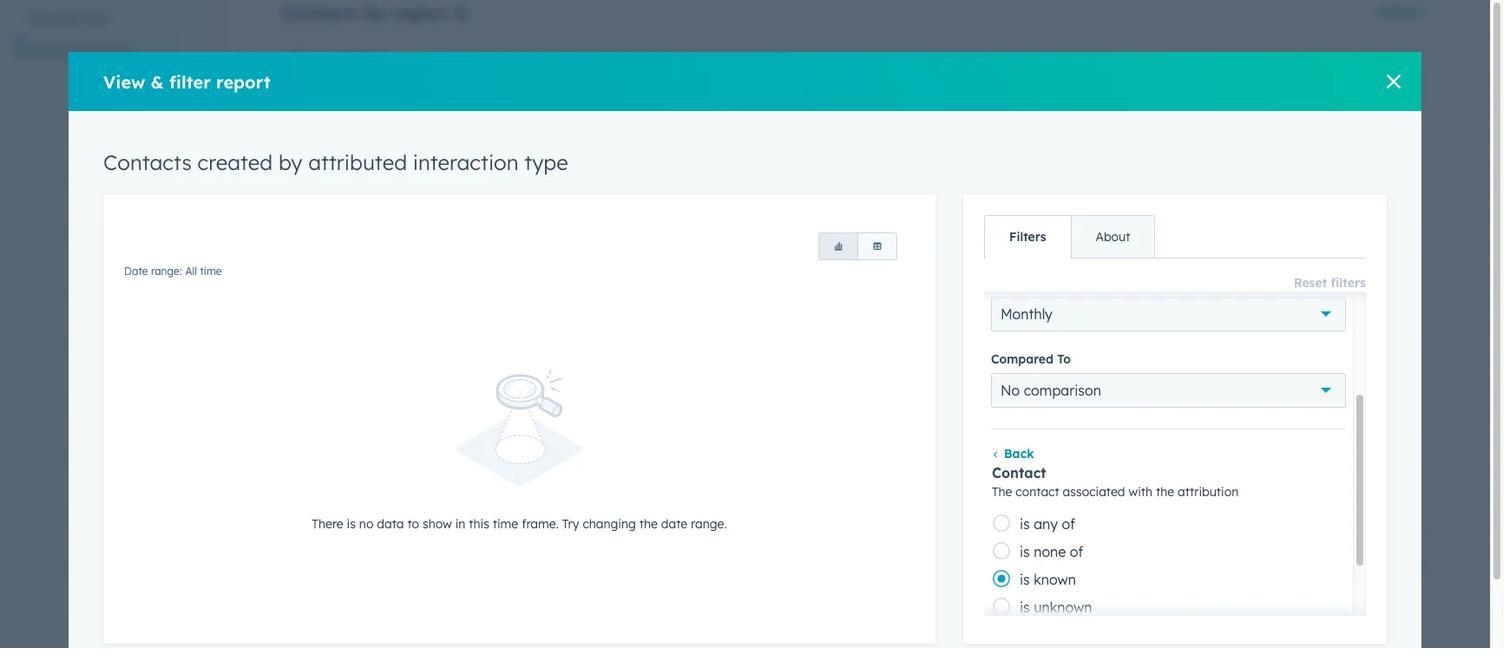 Task type: locate. For each thing, give the bounding box(es) containing it.
is down is known
[[1020, 599, 1030, 617]]

filters
[[1009, 229, 1046, 245]]

to
[[407, 516, 419, 532]]

data
[[377, 516, 404, 532]]

the
[[1156, 485, 1174, 500], [639, 516, 658, 532]]

is unknown
[[1020, 599, 1092, 617]]

all
[[343, 49, 355, 62], [185, 265, 197, 278]]

range:
[[309, 49, 340, 62], [151, 265, 182, 278]]

date
[[282, 49, 306, 62], [124, 265, 148, 278]]

2 actions from the top
[[1376, 560, 1421, 575]]

0 vertical spatial the
[[1156, 485, 1174, 500]]

report
[[216, 71, 271, 92]]

is
[[1020, 516, 1030, 533], [347, 516, 356, 532], [1020, 544, 1030, 561], [1020, 571, 1030, 589], [1020, 599, 1030, 617]]

0 horizontal spatial all
[[185, 265, 197, 278]]

with
[[1129, 485, 1153, 500]]

tracking code
[[28, 10, 110, 26]]

show
[[423, 516, 452, 532]]

2 vertical spatial time
[[493, 516, 518, 532]]

of
[[1062, 516, 1075, 533], [1070, 544, 1083, 561]]

frame.
[[522, 516, 559, 532]]

0 horizontal spatial by
[[279, 149, 302, 175]]

1 vertical spatial actions
[[1376, 560, 1421, 575]]

the
[[992, 485, 1012, 500]]

privacy & consent link
[[17, 35, 181, 68]]

region
[[391, 2, 447, 23]]

& right the privacy
[[73, 43, 82, 59]]

compared
[[991, 352, 1054, 367]]

actions button
[[1376, 0, 1433, 24], [1376, 555, 1433, 580]]

by right created
[[279, 149, 302, 175]]

contacts inside "contacts created by attributed interaction type" 'dialog'
[[103, 149, 192, 175]]

0 horizontal spatial range:
[[151, 265, 182, 278]]

consent
[[85, 43, 132, 59]]

group
[[818, 233, 897, 260]]

0 vertical spatial actions
[[1376, 4, 1421, 20]]

of right none
[[1070, 544, 1083, 561]]

changing
[[583, 516, 636, 532]]

is left none
[[1020, 544, 1030, 561]]

by inside "contacts created by attributed interaction type" 'dialog'
[[279, 149, 302, 175]]

close image
[[1387, 75, 1401, 89]]

0 vertical spatial actions button
[[1376, 0, 1433, 24]]

0 vertical spatial date range: all time
[[282, 49, 380, 62]]

1 vertical spatial &
[[151, 71, 164, 92]]

view & filter report
[[103, 71, 271, 92]]

contacts for contacts by region
[[282, 2, 359, 23]]

1 vertical spatial by
[[279, 149, 302, 175]]

is left the any
[[1020, 516, 1030, 533]]

0 vertical spatial range:
[[309, 49, 340, 62]]

of for is any of
[[1062, 516, 1075, 533]]

date range: all time
[[282, 49, 380, 62], [124, 265, 222, 278]]

tab list containing filters
[[984, 215, 1156, 259]]

tab list
[[984, 215, 1156, 259]]

1 vertical spatial the
[[639, 516, 658, 532]]

1 vertical spatial range:
[[151, 265, 182, 278]]

any
[[1034, 516, 1058, 533]]

0 vertical spatial of
[[1062, 516, 1075, 533]]

0 horizontal spatial the
[[639, 516, 658, 532]]

attributed
[[308, 149, 407, 175]]

0 horizontal spatial date
[[124, 265, 148, 278]]

by
[[364, 2, 386, 23], [279, 149, 302, 175]]

1 horizontal spatial the
[[1156, 485, 1174, 500]]

of for is none of
[[1070, 544, 1083, 561]]

by left region
[[364, 2, 386, 23]]

the right with
[[1156, 485, 1174, 500]]

1 vertical spatial of
[[1070, 544, 1083, 561]]

is left known
[[1020, 571, 1030, 589]]

none
[[1034, 544, 1066, 561]]

date inside "contacts created by attributed interaction type" 'dialog'
[[124, 265, 148, 278]]

contacts
[[282, 2, 359, 23], [103, 149, 192, 175]]

filters link
[[985, 216, 1071, 258]]

actions
[[1376, 4, 1421, 20], [1376, 560, 1421, 575]]

1 horizontal spatial by
[[364, 2, 386, 23]]

2 horizontal spatial time
[[493, 516, 518, 532]]

0 horizontal spatial contacts
[[103, 149, 192, 175]]

None button
[[818, 233, 858, 260], [857, 233, 897, 260], [818, 233, 858, 260], [857, 233, 897, 260]]

filters
[[1331, 275, 1366, 291]]

&
[[73, 43, 82, 59], [151, 71, 164, 92]]

& left 'filter'
[[151, 71, 164, 92]]

contact
[[1016, 485, 1059, 500]]

1 vertical spatial actions button
[[1376, 555, 1433, 580]]

1 horizontal spatial &
[[151, 71, 164, 92]]

1 vertical spatial date range: all time
[[124, 265, 222, 278]]

date range: all time inside "contacts created by attributed interaction type" 'dialog'
[[124, 265, 222, 278]]

range.
[[691, 516, 727, 532]]

0 horizontal spatial time
[[200, 265, 222, 278]]

0 horizontal spatial date range: all time
[[124, 265, 222, 278]]

1 vertical spatial date
[[124, 265, 148, 278]]

interaction
[[413, 149, 519, 175]]

1 horizontal spatial date
[[282, 49, 306, 62]]

of right the any
[[1062, 516, 1075, 533]]

1 vertical spatial contacts
[[103, 149, 192, 175]]

0 vertical spatial contacts
[[282, 2, 359, 23]]

the left date
[[639, 516, 658, 532]]

0 horizontal spatial &
[[73, 43, 82, 59]]

is known
[[1020, 571, 1076, 589]]

about
[[1096, 229, 1130, 245]]

no
[[359, 516, 374, 532]]

0 vertical spatial &
[[73, 43, 82, 59]]

0 vertical spatial date
[[282, 49, 306, 62]]

privacy & consent
[[28, 43, 132, 59]]

1 horizontal spatial contacts
[[282, 2, 359, 23]]

1 vertical spatial all
[[185, 265, 197, 278]]

time
[[358, 49, 380, 62], [200, 265, 222, 278], [493, 516, 518, 532]]

date
[[661, 516, 688, 532]]

0 vertical spatial time
[[358, 49, 380, 62]]

all inside "contacts created by attributed interaction type" 'dialog'
[[185, 265, 197, 278]]

tracking code link
[[17, 2, 181, 35]]

1 horizontal spatial all
[[343, 49, 355, 62]]

try
[[562, 516, 579, 532]]

& inside "contacts created by attributed interaction type" 'dialog'
[[151, 71, 164, 92]]



Task type: vqa. For each thing, say whether or not it's contained in the screenshot.
the & inside Contacts Created By Attributed Interaction Type dialog
yes



Task type: describe. For each thing, give the bounding box(es) containing it.
known
[[1034, 571, 1076, 589]]

privacy
[[28, 43, 70, 59]]

interactive chart image
[[282, 65, 1433, 507]]

1 horizontal spatial date range: all time
[[282, 49, 380, 62]]

no
[[1001, 382, 1020, 400]]

about link
[[1071, 216, 1155, 258]]

the inside contact the contact associated with the attribution
[[1156, 485, 1174, 500]]

created
[[198, 149, 273, 175]]

0 vertical spatial all
[[343, 49, 355, 62]]

back
[[1004, 446, 1034, 462]]

is left no
[[347, 516, 356, 532]]

no comparison button
[[991, 374, 1346, 408]]

contact the contact associated with the attribution
[[992, 465, 1239, 500]]

compared to
[[991, 352, 1071, 367]]

1 horizontal spatial range:
[[309, 49, 340, 62]]

is for is known
[[1020, 571, 1030, 589]]

1 horizontal spatial time
[[358, 49, 380, 62]]

0 vertical spatial by
[[364, 2, 386, 23]]

& for privacy
[[73, 43, 82, 59]]

monthly button
[[991, 297, 1346, 332]]

attribution
[[1178, 485, 1239, 500]]

associated
[[1063, 485, 1125, 500]]

contacts by region
[[282, 2, 447, 23]]

in
[[455, 516, 466, 532]]

range: inside "contacts created by attributed interaction type" 'dialog'
[[151, 265, 182, 278]]

is for is none of
[[1020, 544, 1030, 561]]

contacts for contacts created by attributed interaction type
[[103, 149, 192, 175]]

there
[[312, 516, 343, 532]]

1 actions button from the top
[[1376, 0, 1433, 24]]

unknown
[[1034, 599, 1092, 617]]

contacts created by attributed interaction type dialog
[[69, 52, 1422, 648]]

no comparison
[[1001, 382, 1101, 400]]

this
[[469, 516, 489, 532]]

is none of
[[1020, 544, 1083, 561]]

tracking
[[28, 10, 76, 26]]

contact
[[992, 465, 1046, 482]]

comparison
[[1024, 382, 1101, 400]]

reset
[[1294, 275, 1327, 291]]

type
[[524, 149, 568, 175]]

reset filters button
[[1294, 273, 1366, 293]]

is for is unknown
[[1020, 599, 1030, 617]]

2 actions button from the top
[[1376, 555, 1433, 580]]

tab list inside "contacts created by attributed interaction type" 'dialog'
[[984, 215, 1156, 259]]

back button
[[991, 446, 1034, 462]]

monthly
[[1001, 306, 1053, 323]]

1 vertical spatial time
[[200, 265, 222, 278]]

reset filters
[[1294, 275, 1366, 291]]

is for is any of
[[1020, 516, 1030, 533]]

there is no data to show in this time frame. try changing the date range.
[[312, 516, 727, 532]]

contacts created by attributed interaction type
[[103, 149, 568, 175]]

is any of
[[1020, 516, 1075, 533]]

& for view
[[151, 71, 164, 92]]

to
[[1057, 352, 1071, 367]]

view
[[103, 71, 145, 92]]

1 actions from the top
[[1376, 4, 1421, 20]]

code
[[80, 10, 110, 26]]

group inside "contacts created by attributed interaction type" 'dialog'
[[818, 233, 897, 260]]

filter
[[169, 71, 211, 92]]



